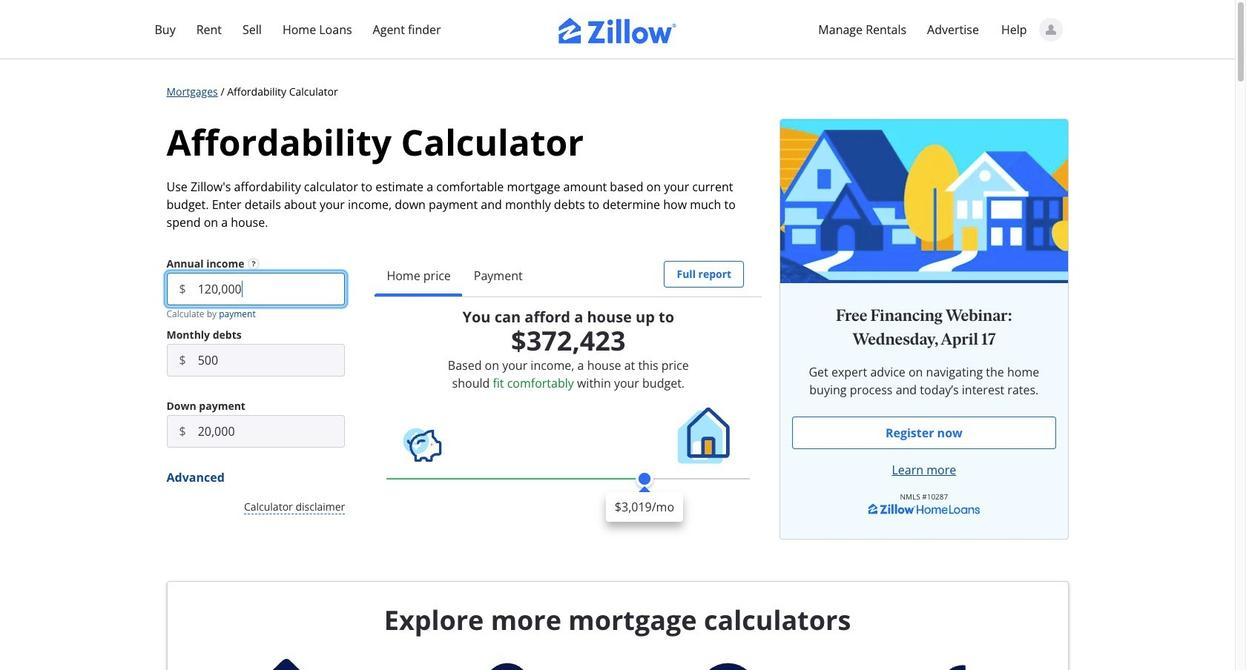 Task type: describe. For each thing, give the bounding box(es) containing it.
main navigation
[[0, 0, 1235, 59]]

zillow home loans image
[[868, 503, 980, 515]]

zillow logo image
[[558, 18, 677, 44]]

default tabs example tab list
[[375, 255, 762, 297]]



Task type: vqa. For each thing, say whether or not it's contained in the screenshot.
by within 6 Hines Ave, Mahwah, NJ 07430 KELLER WILLIAMS VILLAGE SQUARE REALTY . Listing provided by NJMLS
no



Task type: locate. For each thing, give the bounding box(es) containing it.
1 vertical spatial   text field
[[198, 415, 345, 448]]

  text field down   text field
[[198, 415, 345, 448]]

  text field up   text field
[[198, 273, 345, 306]]

monthly payment slider
[[606, 470, 683, 522]]

2   text field from the top
[[198, 415, 345, 448]]

0 vertical spatial   text field
[[198, 273, 345, 306]]

1   text field from the top
[[198, 273, 345, 306]]

house image
[[673, 405, 735, 467], [678, 408, 730, 464]]

  text field
[[198, 344, 345, 377]]

group
[[792, 417, 1056, 450]]

  text field
[[198, 273, 345, 306], [198, 415, 345, 448]]

piggy bank image
[[402, 424, 444, 467], [404, 429, 442, 462]]

tab panel
[[375, 297, 762, 522]]



